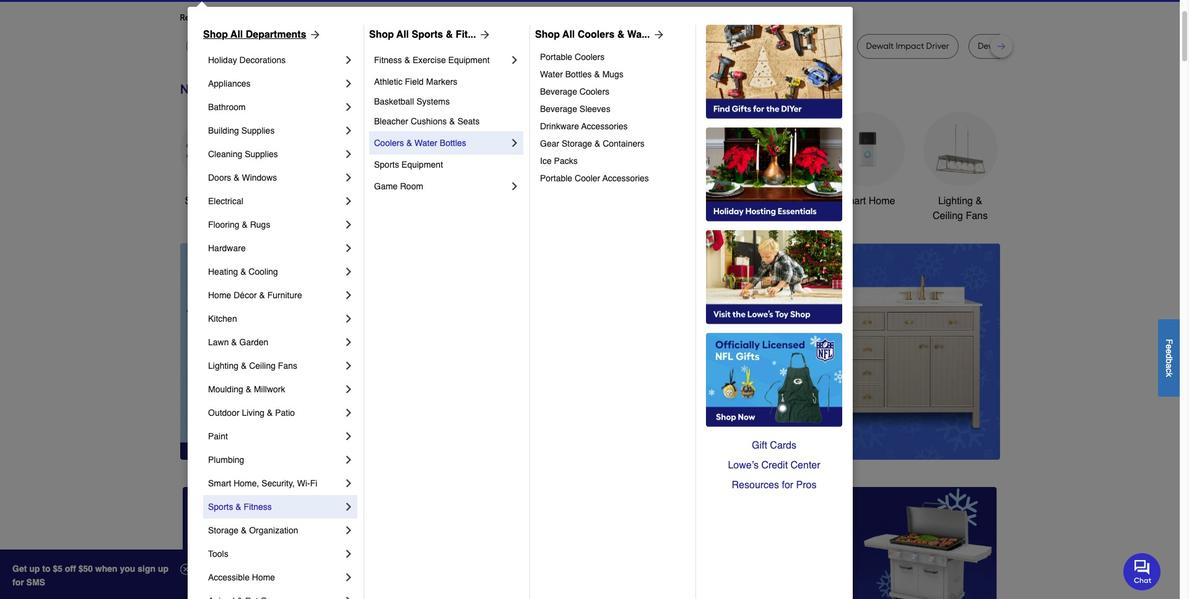 Task type: locate. For each thing, give the bounding box(es) containing it.
0 vertical spatial home
[[869, 196, 896, 207]]

home,
[[234, 479, 259, 489]]

supplies for building supplies
[[241, 126, 275, 136]]

e up d
[[1165, 344, 1175, 349]]

0 horizontal spatial set
[[453, 41, 465, 51]]

home inside smart home link
[[869, 196, 896, 207]]

2 set from the left
[[617, 41, 630, 51]]

1 vertical spatial sports
[[374, 160, 399, 170]]

sports for sports & fitness
[[208, 503, 233, 512]]

cleaning
[[208, 149, 242, 159]]

appliances link
[[208, 72, 343, 95]]

1 vertical spatial equipment
[[402, 160, 443, 170]]

beverage for beverage coolers
[[540, 87, 577, 97]]

supplies up cleaning supplies on the left of page
[[241, 126, 275, 136]]

2 dewalt from the left
[[252, 41, 279, 51]]

all for departments
[[231, 29, 243, 40]]

chevron right image for accessible home
[[343, 572, 355, 584]]

2 vertical spatial for
[[12, 578, 24, 588]]

supplies up windows
[[245, 149, 278, 159]]

1 vertical spatial supplies
[[245, 149, 278, 159]]

1 horizontal spatial driver
[[815, 41, 838, 51]]

1 vertical spatial lighting & ceiling fans link
[[208, 354, 343, 378]]

2 vertical spatial equipment
[[658, 211, 706, 222]]

all for deals
[[211, 196, 221, 207]]

storage down drinkware accessories
[[562, 139, 592, 149]]

1 horizontal spatial for
[[280, 12, 291, 23]]

all for coolers
[[563, 29, 575, 40]]

chevron right image
[[343, 54, 355, 66], [509, 137, 521, 149], [509, 180, 521, 193], [343, 195, 355, 208], [343, 219, 355, 231], [343, 242, 355, 255], [343, 313, 355, 325], [343, 336, 355, 349], [343, 360, 355, 372], [343, 407, 355, 420], [343, 431, 355, 443], [343, 454, 355, 467], [343, 548, 355, 561], [343, 572, 355, 584]]

resources
[[732, 480, 780, 491]]

0 vertical spatial water
[[540, 69, 563, 79]]

0 horizontal spatial lighting & ceiling fans link
[[208, 354, 343, 378]]

1 horizontal spatial tools
[[685, 196, 708, 207]]

sports up game
[[374, 160, 399, 170]]

0 horizontal spatial up
[[29, 565, 40, 574]]

equipment inside outdoor tools & equipment
[[658, 211, 706, 222]]

0 horizontal spatial outdoor
[[208, 408, 240, 418]]

all right shop
[[211, 196, 221, 207]]

impact for impact driver bit
[[494, 41, 522, 51]]

arrow right image up portable coolers link
[[650, 29, 665, 41]]

outdoor down "portable cooler accessories" link
[[646, 196, 682, 207]]

1 horizontal spatial up
[[158, 565, 169, 574]]

1 horizontal spatial impact
[[785, 41, 813, 51]]

1 vertical spatial outdoor
[[208, 408, 240, 418]]

scroll to item #4 image
[[726, 438, 756, 443]]

1 horizontal spatial shop
[[369, 29, 394, 40]]

millwork
[[254, 385, 285, 395]]

cards
[[770, 441, 797, 452]]

storage & organization
[[208, 526, 298, 536]]

1 horizontal spatial fitness
[[374, 55, 402, 65]]

water bottles & mugs link
[[540, 66, 687, 83]]

2 horizontal spatial home
[[869, 196, 896, 207]]

1 vertical spatial for
[[782, 480, 794, 491]]

1 horizontal spatial lighting
[[939, 196, 973, 207]]

1 set from the left
[[453, 41, 465, 51]]

0 horizontal spatial impact
[[494, 41, 522, 51]]

dewalt drill bit set
[[978, 41, 1050, 51]]

drill for dewalt drill bit set
[[1008, 41, 1023, 51]]

all up fitness & exercise equipment
[[397, 29, 409, 40]]

portable
[[540, 52, 573, 62], [540, 174, 573, 183]]

1 dewalt from the left
[[196, 41, 223, 51]]

flooring & rugs
[[208, 220, 270, 230]]

1 vertical spatial storage
[[208, 526, 239, 536]]

sports for sports equipment
[[374, 160, 399, 170]]

1 horizontal spatial bathroom
[[753, 196, 796, 207]]

sports up "dewalt bit set"
[[412, 29, 443, 40]]

windows
[[242, 173, 277, 183]]

bottles
[[566, 69, 592, 79], [440, 138, 467, 148]]

1 horizontal spatial lighting & ceiling fans link
[[924, 112, 998, 224]]

2 horizontal spatial set
[[1037, 41, 1050, 51]]

1 shop from the left
[[203, 29, 228, 40]]

6 dewalt from the left
[[867, 41, 894, 51]]

3 bit from the left
[[550, 41, 560, 51]]

hardware
[[208, 244, 246, 253]]

1 horizontal spatial water
[[540, 69, 563, 79]]

0 vertical spatial ceiling
[[933, 211, 964, 222]]

0 horizontal spatial water
[[415, 138, 438, 148]]

1 horizontal spatial sports
[[374, 160, 399, 170]]

beverage up drinkware
[[540, 104, 577, 114]]

e up "b"
[[1165, 349, 1175, 354]]

ice packs
[[540, 156, 578, 166]]

2 e from the top
[[1165, 349, 1175, 354]]

0 vertical spatial arrow right image
[[306, 29, 321, 41]]

2 vertical spatial sports
[[208, 503, 233, 512]]

lighting & ceiling fans link
[[924, 112, 998, 224], [208, 354, 343, 378]]

sports up storage & organization
[[208, 503, 233, 512]]

scroll to item #3 image
[[697, 438, 726, 443]]

chevron right image for electrical
[[343, 195, 355, 208]]

game room
[[374, 182, 423, 191]]

accessories down "ice packs" "link"
[[603, 174, 649, 183]]

resources for pros
[[732, 480, 817, 491]]

cooling
[[249, 267, 278, 277]]

bit for dewalt drill bit set
[[1025, 41, 1035, 51]]

0 vertical spatial accessories
[[582, 121, 628, 131]]

outdoor for outdoor tools & equipment
[[646, 196, 682, 207]]

2 impact from the left
[[785, 41, 813, 51]]

5 bit from the left
[[1025, 41, 1035, 51]]

1 horizontal spatial home
[[252, 573, 275, 583]]

driver for impact driver bit
[[524, 41, 547, 51]]

2 bit from the left
[[441, 41, 451, 51]]

up left to
[[29, 565, 40, 574]]

0 horizontal spatial bottles
[[440, 138, 467, 148]]

1 horizontal spatial fans
[[966, 211, 988, 222]]

1 horizontal spatial outdoor
[[646, 196, 682, 207]]

1 portable from the top
[[540, 52, 573, 62]]

all
[[231, 29, 243, 40], [397, 29, 409, 40], [563, 29, 575, 40], [211, 196, 221, 207]]

3 drill from the left
[[741, 41, 756, 51]]

0 horizontal spatial lighting
[[208, 361, 239, 371]]

athletic
[[374, 77, 403, 87]]

for inside the get up to $5 off $50 when you sign up for sms
[[12, 578, 24, 588]]

sports
[[412, 29, 443, 40], [374, 160, 399, 170], [208, 503, 233, 512]]

shop down recommended
[[203, 29, 228, 40]]

0 vertical spatial bathroom
[[208, 102, 246, 112]]

0 horizontal spatial smart
[[208, 479, 231, 489]]

0 horizontal spatial sports
[[208, 503, 233, 512]]

shop up impact driver bit
[[535, 29, 560, 40]]

ice
[[540, 156, 552, 166]]

0 vertical spatial smart
[[840, 196, 866, 207]]

1 horizontal spatial equipment
[[449, 55, 490, 65]]

0 horizontal spatial arrow right image
[[476, 29, 491, 41]]

1 vertical spatial lighting
[[208, 361, 239, 371]]

home décor & furniture link
[[208, 284, 343, 307]]

kitchen link
[[208, 307, 343, 331]]

portable down ice packs
[[540, 174, 573, 183]]

for left you
[[280, 12, 291, 23]]

0 vertical spatial portable
[[540, 52, 573, 62]]

0 horizontal spatial storage
[[208, 526, 239, 536]]

impact driver
[[785, 41, 838, 51]]

fitness up storage & organization
[[244, 503, 272, 512]]

dewalt for dewalt drill bit
[[326, 41, 353, 51]]

chevron right image for home décor & furniture
[[343, 289, 355, 302]]

accessible home link
[[208, 566, 343, 590]]

holiday hosting essentials. image
[[706, 128, 843, 222]]

up to 40 percent off select vanities. plus get free local delivery on select vanities. image
[[400, 244, 1000, 461]]

4 drill from the left
[[1008, 41, 1023, 51]]

0 vertical spatial for
[[280, 12, 291, 23]]

1 vertical spatial home
[[208, 291, 231, 301]]

water down bleacher cushions & seats at left
[[415, 138, 438, 148]]

0 horizontal spatial ceiling
[[249, 361, 276, 371]]

1 impact from the left
[[494, 41, 522, 51]]

bleacher cushions & seats link
[[374, 112, 521, 131]]

accessories up gear storage & containers link
[[582, 121, 628, 131]]

cleaning supplies link
[[208, 143, 343, 166]]

officially licensed n f l gifts. shop now. image
[[706, 333, 843, 428]]

holiday decorations link
[[208, 48, 343, 72]]

1 arrow right image from the left
[[476, 29, 491, 41]]

for
[[280, 12, 291, 23], [782, 480, 794, 491], [12, 578, 24, 588]]

outdoor down moulding
[[208, 408, 240, 418]]

portable up water bottles & mugs
[[540, 52, 573, 62]]

e
[[1165, 344, 1175, 349], [1165, 349, 1175, 354]]

1 vertical spatial beverage
[[540, 104, 577, 114]]

chevron right image for moulding & millwork
[[343, 384, 355, 396]]

storage inside 'storage & organization' "link"
[[208, 526, 239, 536]]

systems
[[417, 97, 450, 107]]

outdoor tools & equipment
[[646, 196, 717, 222]]

2 horizontal spatial driver
[[927, 41, 950, 51]]

up to 35 percent off select small appliances. image
[[461, 488, 720, 600]]

portable coolers
[[540, 52, 605, 62]]

0 horizontal spatial bathroom
[[208, 102, 246, 112]]

0 vertical spatial beverage
[[540, 87, 577, 97]]

shop these last-minute gifts. $99 or less. quantities are limited and won't last. image
[[180, 244, 380, 460]]

7 dewalt from the left
[[978, 41, 1006, 51]]

chevron right image for tools
[[343, 548, 355, 561]]

outdoor
[[646, 196, 682, 207], [208, 408, 240, 418]]

0 horizontal spatial tools
[[208, 550, 228, 560]]

1 vertical spatial accessories
[[603, 174, 649, 183]]

1 bit from the left
[[372, 41, 382, 51]]

dewalt drill bit
[[326, 41, 382, 51]]

0 vertical spatial fans
[[966, 211, 988, 222]]

arrow right image inside shop all coolers & wa... link
[[650, 29, 665, 41]]

decorations
[[240, 55, 286, 65]]

bottles up sports equipment link
[[440, 138, 467, 148]]

smart home, security, wi-fi
[[208, 479, 317, 489]]

0 vertical spatial fitness
[[374, 55, 402, 65]]

arrow right image inside shop all departments link
[[306, 29, 321, 41]]

0 horizontal spatial arrow right image
[[306, 29, 321, 41]]

arrow right image inside shop all sports & fit... link
[[476, 29, 491, 41]]

chevron right image for fitness & exercise equipment
[[509, 54, 521, 66]]

shop all sports & fit...
[[369, 29, 476, 40]]

all down recommended searches for you
[[231, 29, 243, 40]]

up to 30 percent off select grills and accessories. image
[[739, 488, 998, 600]]

drill for dewalt drill
[[741, 41, 756, 51]]

shop for shop all sports & fit...
[[369, 29, 394, 40]]

1 driver from the left
[[524, 41, 547, 51]]

cooler
[[575, 174, 601, 183]]

None search field
[[462, 0, 800, 3]]

1 horizontal spatial arrow right image
[[650, 29, 665, 41]]

& inside 'link'
[[259, 291, 265, 301]]

outdoor inside outdoor tools & equipment
[[646, 196, 682, 207]]

0 vertical spatial supplies
[[241, 126, 275, 136]]

0 horizontal spatial shop
[[203, 29, 228, 40]]

0 vertical spatial tools
[[685, 196, 708, 207]]

0 horizontal spatial lighting & ceiling fans
[[208, 361, 297, 371]]

equipment for fitness & exercise equipment
[[449, 55, 490, 65]]

pros
[[797, 480, 817, 491]]

1 vertical spatial portable
[[540, 174, 573, 183]]

holiday decorations
[[208, 55, 286, 65]]

lawn & garden
[[208, 338, 269, 348]]

portable for portable coolers
[[540, 52, 573, 62]]

game room link
[[374, 175, 509, 198]]

set
[[453, 41, 465, 51], [617, 41, 630, 51], [1037, 41, 1050, 51]]

deals
[[224, 196, 249, 207]]

plumbing link
[[208, 449, 343, 472]]

game
[[374, 182, 398, 191]]

accessories
[[582, 121, 628, 131], [603, 174, 649, 183]]

storage
[[562, 139, 592, 149], [208, 526, 239, 536]]

fi
[[310, 479, 317, 489]]

drill bit set
[[588, 41, 630, 51]]

0 horizontal spatial fitness
[[244, 503, 272, 512]]

shop all departments link
[[203, 27, 321, 42]]

fitness up the athletic
[[374, 55, 402, 65]]

athletic field markers link
[[374, 72, 521, 92]]

2 beverage from the top
[[540, 104, 577, 114]]

chevron right image for lawn & garden
[[343, 336, 355, 349]]

chevron right image for heating & cooling
[[343, 266, 355, 278]]

beverage up beverage sleeves
[[540, 87, 577, 97]]

2 horizontal spatial shop
[[535, 29, 560, 40]]

& inside outdoor tools & equipment
[[711, 196, 717, 207]]

beverage for beverage sleeves
[[540, 104, 577, 114]]

2 vertical spatial home
[[252, 573, 275, 583]]

water down portable coolers
[[540, 69, 563, 79]]

2 horizontal spatial sports
[[412, 29, 443, 40]]

chevron right image for hardware
[[343, 242, 355, 255]]

2 portable from the top
[[540, 174, 573, 183]]

for left pros
[[782, 480, 794, 491]]

equipment inside "link"
[[449, 55, 490, 65]]

0 vertical spatial outdoor
[[646, 196, 682, 207]]

arrow right image
[[306, 29, 321, 41], [978, 352, 990, 364]]

1 drill from the left
[[356, 41, 370, 51]]

3 shop from the left
[[535, 29, 560, 40]]

lowe's credit center
[[728, 460, 821, 472]]

shop up dewalt drill bit
[[369, 29, 394, 40]]

1 vertical spatial fans
[[278, 361, 297, 371]]

5 dewalt from the left
[[712, 41, 739, 51]]

all up portable coolers
[[563, 29, 575, 40]]

shop all departments
[[203, 29, 306, 40]]

2 driver from the left
[[815, 41, 838, 51]]

1 e from the top
[[1165, 344, 1175, 349]]

1 vertical spatial lighting & ceiling fans
[[208, 361, 297, 371]]

dewalt for dewalt impact driver
[[867, 41, 894, 51]]

outdoor living & patio
[[208, 408, 295, 418]]

up
[[29, 565, 40, 574], [158, 565, 169, 574]]

wa...
[[628, 29, 650, 40]]

fit...
[[456, 29, 476, 40]]

storage down sports & fitness at the bottom left
[[208, 526, 239, 536]]

bottles up beverage coolers
[[566, 69, 592, 79]]

2 shop from the left
[[369, 29, 394, 40]]

3 dewalt from the left
[[326, 41, 353, 51]]

dewalt for dewalt
[[196, 41, 223, 51]]

dewalt
[[196, 41, 223, 51], [252, 41, 279, 51], [326, 41, 353, 51], [411, 41, 438, 51], [712, 41, 739, 51], [867, 41, 894, 51], [978, 41, 1006, 51]]

packs
[[554, 156, 578, 166]]

0 vertical spatial lighting & ceiling fans
[[933, 196, 988, 222]]

smart for smart home, security, wi-fi
[[208, 479, 231, 489]]

beverage inside "link"
[[540, 104, 577, 114]]

beverage sleeves
[[540, 104, 611, 114]]

portable for portable cooler accessories
[[540, 174, 573, 183]]

0 vertical spatial storage
[[562, 139, 592, 149]]

0 horizontal spatial home
[[208, 291, 231, 301]]

0 horizontal spatial driver
[[524, 41, 547, 51]]

containers
[[603, 139, 645, 149]]

1 horizontal spatial set
[[617, 41, 630, 51]]

lighting & ceiling fans
[[933, 196, 988, 222], [208, 361, 297, 371]]

2 horizontal spatial equipment
[[658, 211, 706, 222]]

4 dewalt from the left
[[411, 41, 438, 51]]

driver
[[524, 41, 547, 51], [815, 41, 838, 51], [927, 41, 950, 51]]

0 vertical spatial bottles
[[566, 69, 592, 79]]

chevron right image for plumbing
[[343, 454, 355, 467]]

chevron right image for bathroom
[[343, 101, 355, 113]]

home inside accessible home link
[[252, 573, 275, 583]]

2 arrow right image from the left
[[650, 29, 665, 41]]

equipment
[[449, 55, 490, 65], [402, 160, 443, 170], [658, 211, 706, 222]]

moulding & millwork link
[[208, 378, 343, 402]]

for down get
[[12, 578, 24, 588]]

arrow right image left impact driver bit
[[476, 29, 491, 41]]

1 vertical spatial bottles
[[440, 138, 467, 148]]

0 horizontal spatial fans
[[278, 361, 297, 371]]

2 horizontal spatial impact
[[896, 41, 925, 51]]

1 horizontal spatial smart
[[840, 196, 866, 207]]

credit
[[762, 460, 788, 472]]

exercise
[[413, 55, 446, 65]]

0 vertical spatial equipment
[[449, 55, 490, 65]]

0 vertical spatial lighting & ceiling fans link
[[924, 112, 998, 224]]

coolers up sleeves
[[580, 87, 610, 97]]

1 horizontal spatial storage
[[562, 139, 592, 149]]

storage & organization link
[[208, 519, 343, 543]]

arrow right image
[[476, 29, 491, 41], [650, 29, 665, 41]]

chevron right image
[[509, 54, 521, 66], [343, 77, 355, 90], [343, 101, 355, 113], [343, 125, 355, 137], [343, 148, 355, 160], [343, 172, 355, 184], [343, 266, 355, 278], [343, 289, 355, 302], [343, 384, 355, 396], [343, 478, 355, 490], [343, 501, 355, 514], [343, 525, 355, 537], [343, 596, 355, 600]]

outdoor for outdoor living & patio
[[208, 408, 240, 418]]

1 beverage from the top
[[540, 87, 577, 97]]

driver for impact driver
[[815, 41, 838, 51]]

2 horizontal spatial for
[[782, 480, 794, 491]]

0 vertical spatial sports
[[412, 29, 443, 40]]

beverage coolers link
[[540, 83, 687, 100]]

coolers
[[578, 29, 615, 40], [575, 52, 605, 62], [580, 87, 610, 97], [374, 138, 404, 148]]

0 horizontal spatial for
[[12, 578, 24, 588]]

up right sign
[[158, 565, 169, 574]]



Task type: vqa. For each thing, say whether or not it's contained in the screenshot.
"shop" in the shop All Sports & Fit... link
yes



Task type: describe. For each thing, give the bounding box(es) containing it.
shop for shop all departments
[[203, 29, 228, 40]]

dewalt for dewalt drill bit set
[[978, 41, 1006, 51]]

gear storage & containers
[[540, 139, 645, 149]]

3 driver from the left
[[927, 41, 950, 51]]

dewalt for dewalt drill
[[712, 41, 739, 51]]

arrow right image for shop all sports & fit...
[[476, 29, 491, 41]]

get
[[12, 565, 27, 574]]

security,
[[262, 479, 295, 489]]

furniture
[[268, 291, 302, 301]]

get up to 2 free select tools or batteries when you buy 1 with select purchases. image
[[182, 488, 441, 600]]

new deals every day during 25 days of deals image
[[180, 79, 1000, 99]]

fitness inside "link"
[[374, 55, 402, 65]]

1 horizontal spatial ceiling
[[933, 211, 964, 222]]

home décor & furniture
[[208, 291, 302, 301]]

f
[[1165, 339, 1175, 344]]

drinkware
[[540, 121, 579, 131]]

for inside heading
[[280, 12, 291, 23]]

markers
[[426, 77, 458, 87]]

f e e d b a c k
[[1165, 339, 1175, 377]]

you
[[293, 12, 307, 23]]

coolers down bleacher
[[374, 138, 404, 148]]

0 horizontal spatial equipment
[[402, 160, 443, 170]]

1 up from the left
[[29, 565, 40, 574]]

electrical link
[[208, 190, 343, 213]]

chevron right image for paint
[[343, 431, 355, 443]]

lawn
[[208, 338, 229, 348]]

arrow right image for shop all coolers & wa...
[[650, 29, 665, 41]]

accessible home
[[208, 573, 275, 583]]

chevron right image for smart home, security, wi-fi
[[343, 478, 355, 490]]

heating & cooling link
[[208, 260, 343, 284]]

1 vertical spatial fitness
[[244, 503, 272, 512]]

3 set from the left
[[1037, 41, 1050, 51]]

shop
[[185, 196, 208, 207]]

k
[[1165, 373, 1175, 377]]

set for dewalt bit set
[[453, 41, 465, 51]]

heating & cooling
[[208, 267, 278, 277]]

cleaning supplies
[[208, 149, 278, 159]]

outdoor living & patio link
[[208, 402, 343, 425]]

chevron right image for sports & fitness
[[343, 501, 355, 514]]

shop all deals link
[[180, 112, 254, 209]]

1 horizontal spatial bottles
[[566, 69, 592, 79]]

1 horizontal spatial bathroom link
[[738, 112, 812, 209]]

beverage coolers
[[540, 87, 610, 97]]

tools inside outdoor tools & equipment
[[685, 196, 708, 207]]

doors & windows link
[[208, 166, 343, 190]]

water inside water bottles & mugs link
[[540, 69, 563, 79]]

bit for impact driver bit
[[550, 41, 560, 51]]

smart for smart home
[[840, 196, 866, 207]]

chevron right image for doors & windows
[[343, 172, 355, 184]]

gift cards link
[[706, 436, 843, 456]]

find gifts for the diyer. image
[[706, 25, 843, 119]]

dewalt drill
[[712, 41, 756, 51]]

beverage sleeves link
[[540, 100, 687, 118]]

recommended searches for you heading
[[180, 12, 1000, 24]]

cushions
[[411, 116, 447, 126]]

chevron right image for building supplies
[[343, 125, 355, 137]]

you
[[120, 565, 135, 574]]

sports & fitness link
[[208, 496, 343, 519]]

tool
[[281, 41, 297, 51]]

home for accessible home
[[252, 573, 275, 583]]

drill for dewalt drill bit
[[356, 41, 370, 51]]

departments
[[246, 29, 306, 40]]

décor
[[234, 291, 257, 301]]

moulding & millwork
[[208, 385, 285, 395]]

gear
[[540, 139, 560, 149]]

set for drill bit set
[[617, 41, 630, 51]]

chevron right image for kitchen
[[343, 313, 355, 325]]

4 bit from the left
[[605, 41, 615, 51]]

chevron right image for appliances
[[343, 77, 355, 90]]

kitchen
[[208, 314, 237, 324]]

chevron right image for holiday decorations
[[343, 54, 355, 66]]

scroll to item #5 element
[[756, 437, 788, 444]]

drinkware accessories
[[540, 121, 628, 131]]

coolers & water bottles link
[[374, 131, 509, 155]]

basketball
[[374, 97, 414, 107]]

dewalt for dewalt tool
[[252, 41, 279, 51]]

c
[[1165, 369, 1175, 373]]

tools link
[[208, 543, 343, 566]]

0 horizontal spatial bathroom link
[[208, 95, 343, 119]]

coolers up drill bit set
[[578, 29, 615, 40]]

accessible
[[208, 573, 250, 583]]

2 drill from the left
[[588, 41, 603, 51]]

basketball systems
[[374, 97, 450, 107]]

d
[[1165, 354, 1175, 359]]

all for sports
[[397, 29, 409, 40]]

smart home, security, wi-fi link
[[208, 472, 343, 496]]

storage inside gear storage & containers link
[[562, 139, 592, 149]]

gift
[[752, 441, 768, 452]]

room
[[400, 182, 423, 191]]

lawn & garden link
[[208, 331, 343, 354]]

chat invite button image
[[1124, 553, 1162, 591]]

searches
[[242, 12, 278, 23]]

bleacher
[[374, 116, 409, 126]]

shop for shop all coolers & wa...
[[535, 29, 560, 40]]

sms
[[26, 578, 45, 588]]

coolers up water bottles & mugs
[[575, 52, 605, 62]]

chevron right image for cleaning supplies
[[343, 148, 355, 160]]

garden
[[240, 338, 269, 348]]

chevron right image for flooring & rugs
[[343, 219, 355, 231]]

get up to $5 off $50 when you sign up for sms
[[12, 565, 169, 588]]

appliances
[[208, 79, 251, 89]]

flooring & rugs link
[[208, 213, 343, 237]]

impact for impact driver
[[785, 41, 813, 51]]

seats
[[458, 116, 480, 126]]

2 up from the left
[[158, 565, 169, 574]]

equipment for outdoor tools & equipment
[[658, 211, 706, 222]]

field
[[405, 77, 424, 87]]

heating
[[208, 267, 238, 277]]

hardware link
[[208, 237, 343, 260]]

f e e d b a c k button
[[1159, 320, 1180, 397]]

rugs
[[250, 220, 270, 230]]

doors
[[208, 173, 231, 183]]

1 horizontal spatial arrow right image
[[978, 352, 990, 364]]

1 vertical spatial tools
[[208, 550, 228, 560]]

supplies for cleaning supplies
[[245, 149, 278, 159]]

home for smart home
[[869, 196, 896, 207]]

smart home link
[[831, 112, 905, 209]]

0 vertical spatial lighting
[[939, 196, 973, 207]]

sign
[[138, 565, 156, 574]]

1 vertical spatial ceiling
[[249, 361, 276, 371]]

building supplies link
[[208, 119, 343, 143]]

bit for dewalt drill bit
[[372, 41, 382, 51]]

$5
[[53, 565, 63, 574]]

water inside coolers & water bottles link
[[415, 138, 438, 148]]

scroll to item #2 image
[[667, 438, 697, 443]]

home inside home décor & furniture 'link'
[[208, 291, 231, 301]]

plumbing
[[208, 455, 244, 465]]

dewalt for dewalt bit set
[[411, 41, 438, 51]]

1 vertical spatial bathroom
[[753, 196, 796, 207]]

chevron right image for lighting & ceiling fans
[[343, 360, 355, 372]]

chevron right image for coolers & water bottles
[[509, 137, 521, 149]]

chevron right image for storage & organization
[[343, 525, 355, 537]]

shop all deals
[[185, 196, 249, 207]]

3 impact from the left
[[896, 41, 925, 51]]

ice packs link
[[540, 152, 687, 170]]

doors & windows
[[208, 173, 277, 183]]

visit the lowe's toy shop. image
[[706, 231, 843, 325]]

chevron right image for outdoor living & patio
[[343, 407, 355, 420]]

center
[[791, 460, 821, 472]]

fitness & exercise equipment link
[[374, 48, 509, 72]]

wi-
[[297, 479, 310, 489]]

coolers & water bottles
[[374, 138, 467, 148]]

sports equipment
[[374, 160, 443, 170]]

chevron right image for game room
[[509, 180, 521, 193]]

moulding
[[208, 385, 243, 395]]

living
[[242, 408, 265, 418]]



